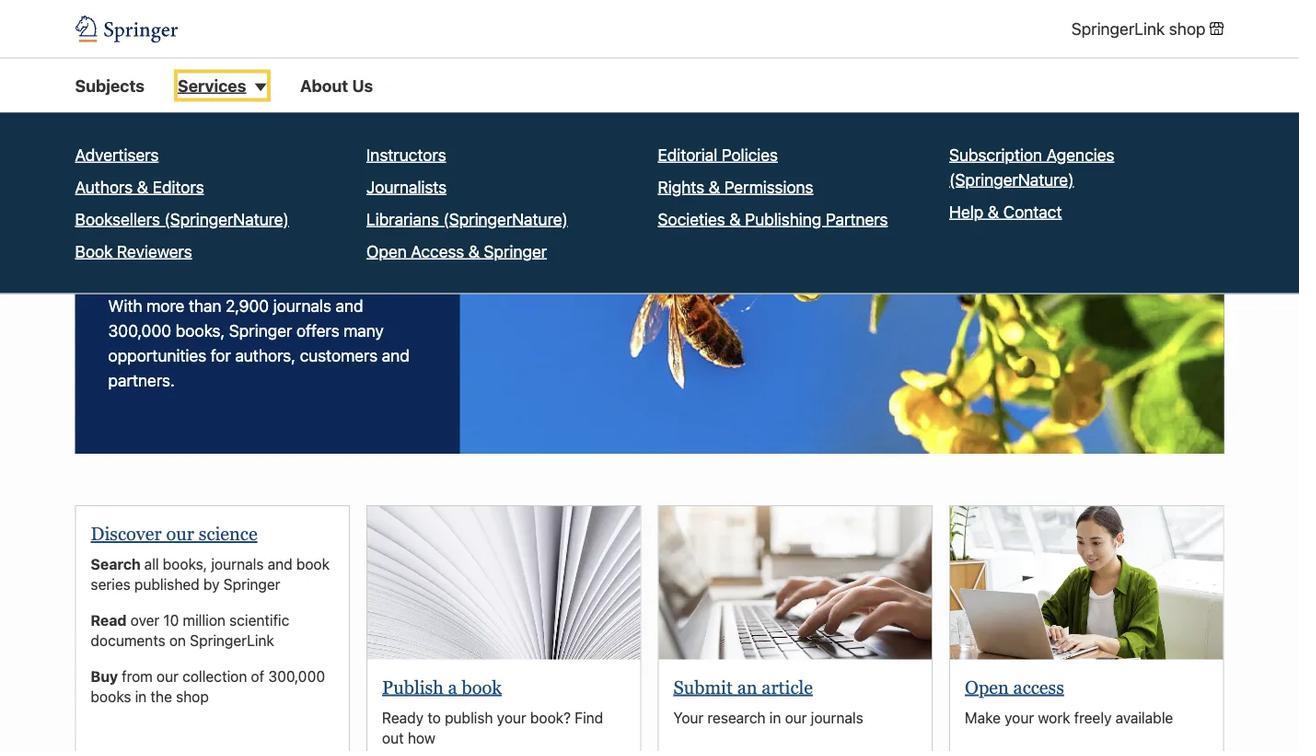 Task type: vqa. For each thing, say whether or not it's contained in the screenshot.
reviewer
no



Task type: describe. For each thing, give the bounding box(es) containing it.
published
[[134, 576, 200, 594]]

from our collection of 300,000 books in the shop
[[91, 668, 325, 706]]

help & contact
[[950, 202, 1063, 221]]

discover
[[91, 524, 162, 545]]

shop inside from our collection of 300,000 books in the shop
[[176, 688, 209, 706]]

publish a book image
[[368, 507, 641, 660]]

your
[[674, 709, 704, 727]]

from
[[122, 668, 153, 685]]

our for discover
[[166, 524, 194, 545]]

springerlink shop link
[[1072, 16, 1225, 41]]

instructors
[[367, 144, 446, 164]]

ready to publish your book? find out how
[[382, 709, 604, 748]]

customers
[[300, 346, 378, 366]]

our for from
[[157, 668, 179, 685]]

300,000 inside from our collection of 300,000 books in the shop
[[268, 668, 325, 685]]

(springernature) for librarians (springernature)
[[443, 209, 568, 229]]

access
[[411, 241, 464, 261]]

series
[[91, 576, 131, 594]]

book reviewers
[[75, 241, 192, 261]]

open for open access & springer
[[367, 241, 407, 261]]

& for help
[[988, 202, 1000, 221]]

access
[[1014, 677, 1065, 698]]

societies
[[658, 209, 726, 229]]

1 horizontal spatial in
[[770, 709, 782, 727]]

all books, journals and book series published by springer
[[91, 556, 330, 594]]

documents
[[91, 632, 166, 650]]

journals for your research in our journals
[[811, 709, 864, 727]]

1 horizontal spatial springerlink
[[1072, 19, 1166, 38]]

subscription
[[950, 144, 1043, 164]]

permissions
[[725, 177, 814, 196]]

publishing
[[745, 209, 822, 229]]

books
[[91, 688, 131, 706]]

freely
[[1075, 709, 1112, 727]]

editorial policies
[[658, 144, 778, 164]]

our business is publishing
[[108, 183, 332, 267]]

librarians (springernature)
[[367, 209, 568, 229]]

booksellers (springernature)
[[75, 209, 289, 229]]

submit
[[674, 677, 733, 698]]

journals inside all books, journals and book series published by springer
[[211, 556, 264, 573]]

buy
[[91, 668, 122, 685]]

& for authors
[[137, 177, 148, 196]]

article
[[762, 677, 813, 698]]

contact
[[1004, 202, 1063, 221]]

over 10 million scientific documents on springerlink
[[91, 612, 290, 650]]

subscription agencies (springernature)
[[950, 144, 1115, 189]]

and inside all books, journals and book series published by springer
[[268, 556, 293, 573]]

societies & publishing partners
[[658, 209, 888, 229]]

books, inside "with more than 2,900 journals and 300,000 books, springer offers many opportunities for authors, customers and partners."
[[176, 321, 225, 341]]

discover our science
[[91, 524, 258, 545]]

10
[[163, 612, 179, 629]]

read
[[91, 612, 127, 629]]

about us link
[[300, 73, 373, 98]]

reviewers
[[117, 241, 192, 261]]

on
[[169, 632, 186, 650]]

make
[[965, 709, 1001, 727]]

an
[[738, 677, 758, 698]]

books, inside all books, journals and book series published by springer
[[163, 556, 207, 573]]

(springernature) for booksellers (springernature)
[[164, 209, 289, 229]]

springer for all books, journals and book series published by springer
[[224, 576, 281, 594]]

with
[[108, 296, 142, 316]]

policies
[[722, 144, 778, 164]]

open access image
[[951, 507, 1224, 660]]

of
[[251, 668, 265, 685]]

with more than 2,900 journals and 300,000 books, springer offers many opportunities for authors, customers and partners.
[[108, 296, 410, 391]]

business
[[174, 183, 300, 221]]

offers
[[297, 321, 340, 341]]

societies & publishing partners link
[[658, 207, 888, 231]]

than
[[189, 296, 222, 316]]

agencies
[[1047, 144, 1115, 164]]

out
[[382, 730, 404, 748]]

0 vertical spatial springer
[[484, 241, 547, 261]]

2,900
[[226, 296, 269, 316]]

instructors link
[[367, 142, 446, 167]]

open access link
[[965, 677, 1065, 698]]

advertisers
[[75, 144, 159, 164]]

submit an article
[[674, 677, 813, 698]]

more
[[147, 296, 185, 316]]

by
[[204, 576, 220, 594]]

about
[[300, 75, 348, 95]]

open for open access
[[965, 677, 1009, 698]]

collection
[[183, 668, 247, 685]]

editors
[[153, 177, 204, 196]]

& down the librarians (springernature) 'link'
[[469, 241, 480, 261]]



Task type: locate. For each thing, give the bounding box(es) containing it.
journals up offers
[[273, 296, 332, 316]]

for authors,
[[211, 346, 296, 366]]

and
[[336, 296, 363, 316], [382, 346, 410, 366], [268, 556, 293, 573]]

0 horizontal spatial your
[[497, 709, 527, 727]]

available
[[1116, 709, 1174, 727]]

1 vertical spatial open
[[965, 677, 1009, 698]]

2 horizontal spatial journals
[[811, 709, 864, 727]]

in down article
[[770, 709, 782, 727]]

1 vertical spatial springerlink
[[190, 632, 274, 650]]

in left the
[[135, 688, 147, 706]]

our
[[166, 524, 194, 545], [157, 668, 179, 685], [785, 709, 808, 727]]

all
[[144, 556, 159, 573]]

books,
[[176, 321, 225, 341], [163, 556, 207, 573]]

and up scientific
[[268, 556, 293, 573]]

librarians
[[367, 209, 439, 229]]

0 horizontal spatial 300,000
[[108, 321, 172, 341]]

springer inside all books, journals and book series published by springer
[[224, 576, 281, 594]]

make your work freely available
[[965, 709, 1174, 727]]

book
[[75, 241, 113, 261]]

publishing
[[108, 230, 264, 267]]

0 horizontal spatial shop
[[176, 688, 209, 706]]

0 horizontal spatial springerlink
[[190, 632, 274, 650]]

(springernature) up 'publishing'
[[164, 209, 289, 229]]

booksellers (springernature) link
[[75, 207, 289, 231]]

journals inside "with more than 2,900 journals and 300,000 books, springer offers many opportunities for authors, customers and partners."
[[273, 296, 332, 316]]

1 horizontal spatial (springernature)
[[443, 209, 568, 229]]

to
[[428, 709, 441, 727]]

0 vertical spatial shop
[[1170, 19, 1206, 38]]

books, up published
[[163, 556, 207, 573]]

1 vertical spatial journals
[[211, 556, 264, 573]]

0 horizontal spatial book
[[296, 556, 330, 573]]

2 vertical spatial journals
[[811, 709, 864, 727]]

over
[[131, 612, 160, 629]]

1 horizontal spatial journals
[[273, 296, 332, 316]]

& for societies
[[730, 209, 741, 229]]

0 horizontal spatial and
[[268, 556, 293, 573]]

booksellers
[[75, 209, 160, 229]]

open access & springer
[[367, 241, 547, 261]]

0 vertical spatial 300,000
[[108, 321, 172, 341]]

is
[[308, 183, 332, 221]]

1 vertical spatial springer
[[229, 321, 292, 341]]

0 vertical spatial our
[[166, 524, 194, 545]]

0 vertical spatial book
[[296, 556, 330, 573]]

1 your from the left
[[497, 709, 527, 727]]

publish a book
[[382, 677, 502, 698]]

journals down article
[[811, 709, 864, 727]]

2 horizontal spatial and
[[382, 346, 410, 366]]

your
[[497, 709, 527, 727], [1005, 709, 1035, 727]]

springer home image
[[75, 15, 178, 43]]

open access
[[965, 677, 1065, 698]]

0 horizontal spatial (springernature)
[[164, 209, 289, 229]]

our up the
[[157, 668, 179, 685]]

& down rights & permissions link
[[730, 209, 741, 229]]

open
[[367, 241, 407, 261], [965, 677, 1009, 698]]

our inside from our collection of 300,000 books in the shop
[[157, 668, 179, 685]]

journalists link
[[367, 174, 447, 199]]

1 horizontal spatial 300,000
[[268, 668, 325, 685]]

& for rights
[[709, 177, 720, 196]]

your down open access
[[1005, 709, 1035, 727]]

journalists
[[367, 177, 447, 196]]

us
[[352, 75, 373, 95]]

open inside open access & springer link
[[367, 241, 407, 261]]

(springernature) up open access & springer
[[443, 209, 568, 229]]

rights & permissions
[[658, 177, 814, 196]]

help
[[950, 202, 984, 221]]

0 vertical spatial journals
[[273, 296, 332, 316]]

open up the make
[[965, 677, 1009, 698]]

springerlink inside over 10 million scientific documents on springerlink
[[190, 632, 274, 650]]

1 horizontal spatial book
[[462, 677, 502, 698]]

the
[[151, 688, 172, 706]]

(springernature) inside subscription agencies (springernature)
[[950, 169, 1075, 189]]

publish a book link
[[382, 677, 502, 698]]

scientific
[[230, 612, 290, 629]]

our down article
[[785, 709, 808, 727]]

rights
[[658, 177, 705, 196]]

(springernature) down subscription
[[950, 169, 1075, 189]]

submit an article image
[[659, 507, 932, 660]]

our
[[108, 183, 166, 221]]

many
[[344, 321, 384, 341]]

2 vertical spatial springer
[[224, 576, 281, 594]]

2 your from the left
[[1005, 709, 1035, 727]]

book
[[296, 556, 330, 573], [462, 677, 502, 698]]

subjects
[[75, 75, 145, 95]]

1 horizontal spatial and
[[336, 296, 363, 316]]

opportunities
[[108, 346, 206, 366]]

partners
[[826, 209, 888, 229]]

0 vertical spatial in
[[135, 688, 147, 706]]

springerlink
[[1072, 19, 1166, 38], [190, 632, 274, 650]]

journals
[[273, 296, 332, 316], [211, 556, 264, 573], [811, 709, 864, 727]]

journals for with more than 2,900 journals and 300,000 books, springer offers many opportunities for authors, customers and partners.
[[273, 296, 332, 316]]

books, down the than
[[176, 321, 225, 341]]

science
[[199, 524, 258, 545]]

editorial
[[658, 144, 718, 164]]

springer inside "with more than 2,900 journals and 300,000 books, springer offers many opportunities for authors, customers and partners."
[[229, 321, 292, 341]]

your left book?
[[497, 709, 527, 727]]

& down editorial policies link
[[709, 177, 720, 196]]

publish
[[445, 709, 493, 727]]

1 vertical spatial in
[[770, 709, 782, 727]]

300,000 inside "with more than 2,900 journals and 300,000 books, springer offers many opportunities for authors, customers and partners."
[[108, 321, 172, 341]]

subjects link
[[75, 73, 145, 98]]

1 vertical spatial book
[[462, 677, 502, 698]]

advertisers link
[[75, 142, 159, 167]]

1 vertical spatial books,
[[163, 556, 207, 573]]

open down librarians
[[367, 241, 407, 261]]

find
[[575, 709, 604, 727]]

&
[[137, 177, 148, 196], [709, 177, 720, 196], [988, 202, 1000, 221], [730, 209, 741, 229], [469, 241, 480, 261]]

1 vertical spatial our
[[157, 668, 179, 685]]

1 vertical spatial shop
[[176, 688, 209, 706]]

librarians (springernature) link
[[367, 207, 568, 231]]

1 vertical spatial 300,000
[[268, 668, 325, 685]]

2 horizontal spatial (springernature)
[[950, 169, 1075, 189]]

0 vertical spatial and
[[336, 296, 363, 316]]

springer down the librarians (springernature) 'link'
[[484, 241, 547, 261]]

0 horizontal spatial in
[[135, 688, 147, 706]]

publish
[[382, 677, 444, 698]]

discover our science link
[[91, 524, 258, 545]]

search
[[91, 556, 144, 573]]

editorial policies link
[[658, 142, 778, 167]]

shop inside "springerlink shop" link
[[1170, 19, 1206, 38]]

springerlink shop
[[1072, 19, 1206, 38]]

shop
[[1170, 19, 1206, 38], [176, 688, 209, 706]]

subscription agencies (springernature) link
[[950, 142, 1225, 192]]

open access & springer link
[[367, 239, 547, 264]]

research
[[708, 709, 766, 727]]

springer up for authors,
[[229, 321, 292, 341]]

springer
[[484, 241, 547, 261], [229, 321, 292, 341], [224, 576, 281, 594]]

our left science on the left
[[166, 524, 194, 545]]

& right help
[[988, 202, 1000, 221]]

(springernature)
[[950, 169, 1075, 189], [164, 209, 289, 229], [443, 209, 568, 229]]

2 vertical spatial our
[[785, 709, 808, 727]]

(springernature) inside 'link'
[[443, 209, 568, 229]]

authors
[[75, 177, 133, 196]]

your inside 'ready to publish your book? find out how'
[[497, 709, 527, 727]]

help & contact link
[[950, 199, 1063, 224]]

2 vertical spatial and
[[268, 556, 293, 573]]

work
[[1039, 709, 1071, 727]]

300,000 right the of
[[268, 668, 325, 685]]

rights & permissions link
[[658, 174, 814, 199]]

million
[[183, 612, 226, 629]]

0 vertical spatial open
[[367, 241, 407, 261]]

1 horizontal spatial shop
[[1170, 19, 1206, 38]]

& left editors
[[137, 177, 148, 196]]

book inside all books, journals and book series published by springer
[[296, 556, 330, 573]]

1 horizontal spatial your
[[1005, 709, 1035, 727]]

1 vertical spatial and
[[382, 346, 410, 366]]

in inside from our collection of 300,000 books in the shop
[[135, 688, 147, 706]]

services button
[[178, 73, 267, 98]]

and down many
[[382, 346, 410, 366]]

about us
[[300, 75, 373, 95]]

springer up scientific
[[224, 576, 281, 594]]

0 vertical spatial springerlink
[[1072, 19, 1166, 38]]

journals down science on the left
[[211, 556, 264, 573]]

1 horizontal spatial open
[[965, 677, 1009, 698]]

300,000 down the with
[[108, 321, 172, 341]]

0 horizontal spatial open
[[367, 241, 407, 261]]

authors & editors link
[[75, 174, 204, 199]]

0 horizontal spatial journals
[[211, 556, 264, 573]]

and up many
[[336, 296, 363, 316]]

0 vertical spatial books,
[[176, 321, 225, 341]]

book reviewers link
[[75, 239, 192, 264]]

book?
[[531, 709, 571, 727]]

your research in our journals
[[674, 709, 864, 727]]

springer for with more than 2,900 journals and 300,000 books, springer offers many opportunities for authors, customers and partners.
[[229, 321, 292, 341]]

submit an article link
[[674, 677, 813, 698]]



